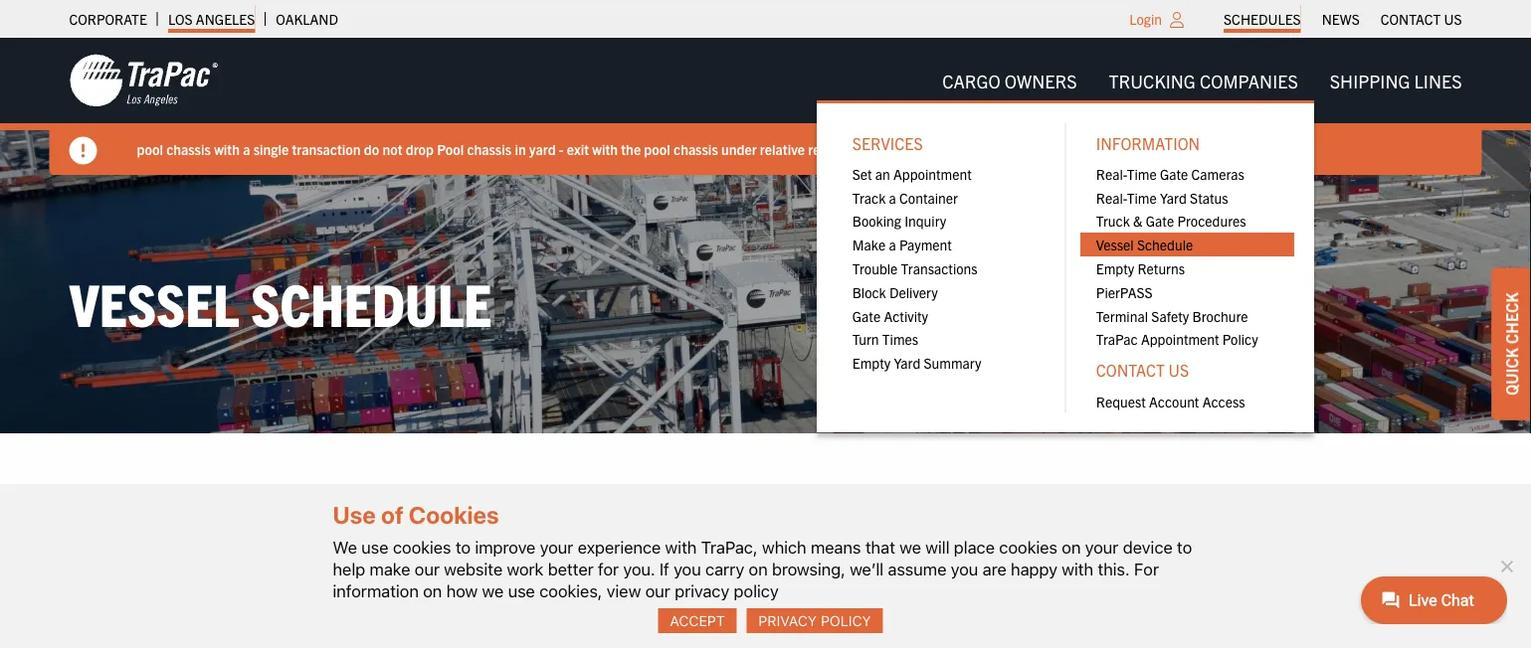 Task type: locate. For each thing, give the bounding box(es) containing it.
pop20
[[917, 140, 960, 158]]

us inside menu item
[[1169, 360, 1189, 380]]

1 vertical spatial time
[[1127, 188, 1157, 206]]

to down the browsing,
[[798, 580, 810, 598]]

menu containing real-time gate cameras
[[1080, 162, 1294, 351]]

contact us for rightmost contact us link
[[1381, 10, 1462, 28]]

0 vertical spatial us
[[1444, 10, 1462, 28]]

policy
[[1223, 330, 1259, 348], [821, 613, 871, 630]]

our down if
[[646, 582, 671, 601]]

us up account
[[1169, 360, 1189, 380]]

on
[[1062, 538, 1081, 557], [749, 560, 768, 579], [423, 582, 442, 601]]

1 horizontal spatial appointment
[[1141, 330, 1220, 348]]

pool chassis with a single transaction  do not drop pool chassis in yard -  exit with the pool chassis under relative release number -  pop20 / pop40 / pop45
[[137, 140, 1067, 158]]

payment
[[899, 236, 952, 254]]

menu
[[817, 101, 1314, 433], [837, 162, 1051, 375], [1080, 162, 1294, 351]]

corporate
[[69, 10, 147, 28]]

make
[[370, 560, 410, 579]]

1 horizontal spatial contact us
[[1381, 10, 1462, 28]]

time down information
[[1127, 165, 1157, 183]]

contact us up request
[[1096, 360, 1189, 380]]

1 real- from the top
[[1096, 165, 1127, 183]]

local
[[777, 556, 809, 574], [876, 620, 917, 637]]

cookies up happy
[[999, 538, 1058, 557]]

0 horizontal spatial /
[[963, 140, 967, 158]]

0 vertical spatial menu bar
[[1214, 5, 1473, 33]]

first right "odr"
[[736, 620, 773, 637]]

0 vertical spatial appointment
[[894, 165, 972, 183]]

us for bottom contact us link
[[1169, 360, 1189, 380]]

&
[[1134, 212, 1143, 230]]

transaction
[[292, 140, 361, 158]]

pop45
[[1024, 140, 1067, 158]]

contact inside menu item
[[1096, 360, 1165, 380]]

1 horizontal spatial yard
[[1160, 188, 1187, 206]]

1 pool from the left
[[137, 140, 163, 158]]

- right 'number'
[[905, 140, 910, 158]]

appointment inside set an appointment track a container booking inquiry make a payment trouble transactions block delivery gate activity turn times empty yard summary
[[894, 165, 972, 183]]

gate inside set an appointment track a container booking inquiry make a payment trouble transactions block delivery gate activity turn times empty yard summary
[[853, 307, 881, 325]]

menu containing set an appointment
[[837, 162, 1051, 375]]

to up the website
[[456, 538, 471, 557]]

we up assume at right bottom
[[900, 538, 921, 557]]

1 horizontal spatial /
[[1017, 140, 1021, 158]]

light image
[[1170, 12, 1184, 28]]

booking inquiry link
[[837, 209, 1051, 233]]

empty up pierpass
[[1096, 259, 1135, 277]]

2 you from the left
[[951, 560, 979, 579]]

we
[[333, 538, 357, 557]]

trouble transactions link
[[837, 257, 1051, 280]]

summary
[[924, 354, 982, 372]]

1 time from the top
[[1127, 165, 1157, 183]]

improve
[[475, 538, 536, 557]]

/ right pop20
[[963, 140, 967, 158]]

2 / from the left
[[1017, 140, 1021, 158]]

time
[[1127, 165, 1157, 183], [1127, 188, 1157, 206]]

0 vertical spatial policy
[[1223, 330, 1259, 348]]

0 horizontal spatial terminal
[[813, 556, 865, 574]]

better
[[548, 560, 594, 579]]

0 horizontal spatial contact us link
[[1080, 351, 1294, 389]]

appointment
[[894, 165, 972, 183], [1141, 330, 1220, 348]]

0 horizontal spatial your
[[540, 538, 573, 557]]

real- down "read" link on the right top of page
[[1096, 165, 1127, 183]]

1 you from the left
[[674, 560, 701, 579]]

receiving down 11/10/2023
[[776, 620, 845, 637]]

local down 11/10/2023
[[876, 620, 917, 637]]

1 vertical spatial us
[[1169, 360, 1189, 380]]

device
[[1123, 538, 1173, 557]]

first down assume at right bottom
[[921, 620, 957, 637]]

for
[[1134, 560, 1159, 579]]

angeles
[[196, 10, 255, 28]]

/ left pop45
[[1017, 140, 1021, 158]]

0 vertical spatial contact us link
[[1381, 5, 1462, 33]]

1 horizontal spatial -
[[905, 140, 910, 158]]

1 horizontal spatial you
[[951, 560, 979, 579]]

a right track
[[889, 188, 896, 206]]

browsing,
[[772, 560, 846, 579]]

0 vertical spatial real-
[[1096, 165, 1127, 183]]

contact us link
[[1381, 5, 1462, 33], [1080, 351, 1294, 389]]

terminal inside real-time gate cameras real-time yard status truck & gate procedures vessel schedule empty returns pierpass terminal safety brochure trapac appointment policy
[[1096, 307, 1148, 325]]

contact us link up account
[[1080, 351, 1294, 389]]

0 horizontal spatial you
[[674, 560, 701, 579]]

the
[[621, 140, 641, 158]]

remark
[[1364, 620, 1420, 637]]

1 vertical spatial menu bar
[[817, 61, 1478, 433]]

1 horizontal spatial terminal
[[1096, 307, 1148, 325]]

2 vertical spatial gate
[[853, 307, 881, 325]]

of
[[381, 501, 404, 529]]

terminal up 11/10/2023
[[813, 556, 865, 574]]

read
[[1099, 140, 1134, 158]]

chassis down los angeles image
[[166, 140, 211, 158]]

track a container link
[[837, 185, 1051, 209]]

single
[[253, 140, 289, 158]]

appointment inside real-time gate cameras real-time yard status truck & gate procedures vessel schedule empty returns pierpass terminal safety brochure trapac appointment policy
[[1141, 330, 1220, 348]]

us up 'lines'
[[1444, 10, 1462, 28]]

pool right solid image
[[137, 140, 163, 158]]

trapac appointment policy link
[[1080, 328, 1294, 351]]

1 horizontal spatial local
[[876, 620, 917, 637]]

0 horizontal spatial local
[[777, 556, 809, 574]]

vessel inside real-time gate cameras real-time yard status truck & gate procedures vessel schedule empty returns pierpass terminal safety brochure trapac appointment policy
[[1096, 236, 1134, 254]]

quick check
[[1502, 293, 1522, 396]]

0 horizontal spatial -
[[559, 140, 564, 158]]

| right line:
[[770, 556, 773, 574]]

your up this.
[[1085, 538, 1119, 557]]

1 vertical spatial yard
[[894, 354, 921, 372]]

1 horizontal spatial empty
[[1096, 259, 1135, 277]]

menu for services
[[837, 162, 1051, 375]]

banner
[[0, 38, 1531, 433]]

0 horizontal spatial us
[[1169, 360, 1189, 380]]

status
[[1190, 188, 1229, 206]]

0 vertical spatial contact us
[[1381, 10, 1462, 28]]

0 horizontal spatial chassis
[[166, 140, 211, 158]]

you
[[674, 560, 701, 579], [951, 560, 979, 579]]

0 vertical spatial empty
[[1096, 259, 1135, 277]]

1 horizontal spatial your
[[1085, 538, 1119, 557]]

quick check link
[[1492, 268, 1531, 421]]

local right line:
[[777, 556, 809, 574]]

yard
[[1160, 188, 1187, 206], [894, 354, 921, 372]]

0 horizontal spatial cookies
[[393, 538, 451, 557]]

a
[[243, 140, 250, 158], [889, 188, 896, 206], [889, 236, 896, 254]]

we'll
[[850, 560, 884, 579]]

experience
[[578, 538, 661, 557]]

contact us inside menu item
[[1096, 360, 1189, 380]]

0 horizontal spatial appointment
[[894, 165, 972, 183]]

1 vertical spatial terminal
[[813, 556, 865, 574]]

in
[[515, 140, 526, 158]]

companies
[[1200, 69, 1298, 92]]

contact us link up 'lines'
[[1381, 5, 1462, 33]]

cookies up make
[[393, 538, 451, 557]]

0 horizontal spatial we
[[482, 582, 504, 601]]

appointment up container
[[894, 165, 972, 183]]

oakland link
[[276, 5, 338, 33]]

first for local
[[921, 620, 957, 637]]

drop
[[406, 140, 434, 158]]

0 horizontal spatial first
[[736, 620, 773, 637]]

1 vertical spatial policy
[[821, 613, 871, 630]]

1 cookies from the left
[[393, 538, 451, 557]]

1 horizontal spatial on
[[749, 560, 768, 579]]

- left 'exit'
[[559, 140, 564, 158]]

1 vertical spatial vessel
[[69, 265, 239, 338]]

los angeles
[[168, 10, 255, 28]]

work
[[507, 560, 544, 579]]

number
[[855, 140, 902, 158]]

gate
[[1160, 165, 1189, 183], [1146, 212, 1174, 230], [853, 307, 881, 325]]

lines
[[1415, 69, 1462, 92]]

contact us for bottom contact us link
[[1096, 360, 1189, 380]]

1 horizontal spatial chassis
[[467, 140, 512, 158]]

brochure
[[1193, 307, 1249, 325]]

0 horizontal spatial empty
[[853, 354, 891, 372]]

block
[[853, 283, 886, 301]]

container
[[900, 188, 958, 206]]

1 horizontal spatial pool
[[644, 140, 671, 158]]

contact up shipping lines at the top right of the page
[[1381, 10, 1441, 28]]

1 vertical spatial use
[[508, 582, 535, 601]]

not
[[383, 140, 403, 158]]

block delivery menu item
[[837, 280, 1051, 304]]

our right make
[[415, 560, 440, 579]]

0 horizontal spatial pool
[[137, 140, 163, 158]]

a left single
[[243, 140, 250, 158]]

a right make
[[889, 236, 896, 254]]

trucking companies menu item
[[817, 61, 1314, 433]]

real-
[[1096, 165, 1127, 183], [1096, 188, 1127, 206]]

use down the work
[[508, 582, 535, 601]]

gate up turn
[[853, 307, 881, 325]]

chassis left in
[[467, 140, 512, 158]]

with left the
[[592, 140, 618, 158]]

0 vertical spatial use
[[362, 538, 389, 557]]

your up better
[[540, 538, 573, 557]]

0 horizontal spatial contact us
[[1096, 360, 1189, 380]]

terminal down pierpass
[[1096, 307, 1148, 325]]

contact for rightmost contact us link
[[1381, 10, 1441, 28]]

turn
[[853, 330, 879, 348]]

yard down times
[[894, 354, 921, 372]]

1 vertical spatial appointment
[[1141, 330, 1220, 348]]

empty inside real-time gate cameras real-time yard status truck & gate procedures vessel schedule empty returns pierpass terminal safety brochure trapac appointment policy
[[1096, 259, 1135, 277]]

we down the website
[[482, 582, 504, 601]]

0 vertical spatial schedule
[[1137, 236, 1193, 254]]

1 horizontal spatial policy
[[1223, 330, 1259, 348]]

2 time from the top
[[1127, 188, 1157, 206]]

you up range:
[[674, 560, 701, 579]]

request account access
[[1096, 392, 1245, 410]]

1 horizontal spatial cookies
[[999, 538, 1058, 557]]

gate right &
[[1146, 212, 1174, 230]]

1 horizontal spatial |
[[770, 556, 773, 574]]

menu for information
[[1080, 162, 1294, 351]]

to right device
[[1177, 538, 1192, 557]]

banner containing cargo owners
[[0, 38, 1531, 433]]

policy down brochure
[[1223, 330, 1259, 348]]

1 horizontal spatial receiving
[[960, 620, 1029, 637]]

0 horizontal spatial contact
[[1096, 360, 1165, 380]]

news link
[[1322, 5, 1360, 33]]

0 vertical spatial vessel
[[1096, 236, 1134, 254]]

exit
[[567, 140, 589, 158]]

2 horizontal spatial chassis
[[674, 140, 718, 158]]

appointment down "terminal safety brochure" link
[[1141, 330, 1220, 348]]

2 vertical spatial a
[[889, 236, 896, 254]]

yard inside real-time gate cameras real-time yard status truck & gate procedures vessel schedule empty returns pierpass terminal safety brochure trapac appointment policy
[[1160, 188, 1187, 206]]

local first receiving
[[876, 620, 1029, 637]]

that
[[866, 538, 895, 557]]

trouble
[[853, 259, 898, 277]]

use up make
[[362, 538, 389, 557]]

1 horizontal spatial schedule
[[1137, 236, 1193, 254]]

contact us up 'lines'
[[1381, 10, 1462, 28]]

1 horizontal spatial us
[[1444, 10, 1462, 28]]

pierpass link
[[1080, 280, 1294, 304]]

empty down turn
[[853, 354, 891, 372]]

with left single
[[214, 140, 240, 158]]

truck & gate procedures link
[[1080, 209, 1294, 233]]

0 vertical spatial terminal
[[1096, 307, 1148, 325]]

0 vertical spatial contact
[[1381, 10, 1441, 28]]

1 vertical spatial real-
[[1096, 188, 1127, 206]]

0 horizontal spatial our
[[415, 560, 440, 579]]

0 vertical spatial local
[[777, 556, 809, 574]]

1 vertical spatial contact us link
[[1080, 351, 1294, 389]]

1 receiving from the left
[[776, 620, 845, 637]]

0 vertical spatial yard
[[1160, 188, 1187, 206]]

1 first from the left
[[736, 620, 773, 637]]

1 horizontal spatial we
[[900, 538, 921, 557]]

0 horizontal spatial vessel
[[69, 265, 239, 338]]

policy down 11/10/2023
[[821, 613, 871, 630]]

2 first from the left
[[921, 620, 957, 637]]

terminal safety brochure link
[[1080, 304, 1294, 328]]

1 horizontal spatial contact
[[1381, 10, 1441, 28]]

los angeles link
[[168, 5, 255, 33]]

chassis left under at the left top of the page
[[674, 140, 718, 158]]

yard up truck & gate procedures link
[[1160, 188, 1187, 206]]

1 horizontal spatial use
[[508, 582, 535, 601]]

pool right the
[[644, 140, 671, 158]]

help
[[333, 560, 365, 579]]

0 vertical spatial our
[[415, 560, 440, 579]]

real- up truck
[[1096, 188, 1127, 206]]

with up if
[[665, 538, 697, 557]]

0 horizontal spatial |
[[730, 556, 734, 574]]

check
[[1502, 293, 1522, 344]]

menu bar
[[1214, 5, 1473, 33], [817, 61, 1478, 433]]

1 vertical spatial gate
[[1146, 212, 1174, 230]]

pool
[[137, 140, 163, 158], [644, 140, 671, 158]]

0 horizontal spatial policy
[[821, 613, 871, 630]]

trapac
[[1096, 330, 1138, 348]]

policy inside "link"
[[821, 613, 871, 630]]

on left how
[[423, 582, 442, 601]]

1 vertical spatial contact
[[1096, 360, 1165, 380]]

1 horizontal spatial to
[[798, 580, 810, 598]]

contact up request
[[1096, 360, 1165, 380]]

we
[[900, 538, 921, 557], [482, 582, 504, 601]]

receiving for local first receiving
[[960, 620, 1029, 637]]

1 horizontal spatial our
[[646, 582, 671, 601]]

all
[[703, 556, 727, 574]]

yard
[[529, 140, 556, 158]]

2 cookies from the left
[[999, 538, 1058, 557]]

0 horizontal spatial to
[[456, 538, 471, 557]]

receiving down 'are'
[[960, 620, 1029, 637]]

1 horizontal spatial vessel
[[1096, 236, 1134, 254]]

2 - from the left
[[905, 140, 910, 158]]

1 vertical spatial contact us
[[1096, 360, 1189, 380]]

truck
[[1096, 212, 1130, 230]]

menu containing services
[[817, 101, 1314, 433]]

1 / from the left
[[963, 140, 967, 158]]

| right all at the left bottom of the page
[[730, 556, 734, 574]]

2 vertical spatial on
[[423, 582, 442, 601]]

2 real- from the top
[[1096, 188, 1127, 206]]

on up 10/10/2023
[[749, 560, 768, 579]]

2 receiving from the left
[[960, 620, 1029, 637]]

0 horizontal spatial receiving
[[776, 620, 845, 637]]

0 vertical spatial time
[[1127, 165, 1157, 183]]

trucking companies
[[1109, 69, 1298, 92]]

1 horizontal spatial first
[[921, 620, 957, 637]]

information menu item
[[1080, 124, 1294, 351]]

1 vertical spatial empty
[[853, 354, 891, 372]]

0 horizontal spatial use
[[362, 538, 389, 557]]

delivery
[[890, 283, 938, 301]]

gate up real-time yard status link
[[1160, 165, 1189, 183]]

time up &
[[1127, 188, 1157, 206]]

menu for trucking companies
[[817, 101, 1314, 433]]

us for rightmost contact us link
[[1444, 10, 1462, 28]]

receiving for odr first receiving
[[776, 620, 845, 637]]

privacy policy
[[759, 613, 871, 630]]

on left device
[[1062, 538, 1081, 557]]

vessel schedule menu item
[[1080, 233, 1294, 257]]

0 horizontal spatial yard
[[894, 354, 921, 372]]

you down place
[[951, 560, 979, 579]]



Task type: vqa. For each thing, say whether or not it's contained in the screenshot.
results
no



Task type: describe. For each thing, give the bounding box(es) containing it.
read link
[[1087, 137, 1145, 161]]

1 your from the left
[[540, 538, 573, 557]]

shipping lines link
[[1314, 61, 1478, 101]]

make a payment link
[[837, 233, 1051, 257]]

menu bar containing cargo owners
[[817, 61, 1478, 433]]

corporate link
[[69, 5, 147, 33]]

solid image
[[69, 137, 97, 165]]

use
[[333, 501, 376, 529]]

service(s):
[[635, 556, 700, 574]]

service(s): all | line: | local terminal only date range: 10/10/2023 to 11/10/2023
[[635, 556, 895, 598]]

3 chassis from the left
[[674, 140, 718, 158]]

empty returns link
[[1080, 257, 1294, 280]]

if
[[660, 560, 669, 579]]

login link
[[1130, 10, 1162, 28]]

yard inside set an appointment track a container booking inquiry make a payment trouble transactions block delivery gate activity turn times empty yard summary
[[894, 354, 921, 372]]

terminal inside service(s): all | line: | local terminal only date range: 10/10/2023 to 11/10/2023
[[813, 556, 865, 574]]

empty yard summary link
[[837, 351, 1051, 375]]

request
[[1096, 392, 1146, 410]]

set an appointment track a container booking inquiry make a payment trouble transactions block delivery gate activity turn times empty yard summary
[[853, 165, 982, 372]]

contact for bottom contact us link
[[1096, 360, 1165, 380]]

account
[[1149, 392, 1200, 410]]

schedule inside real-time gate cameras real-time yard status truck & gate procedures vessel schedule empty returns pierpass terminal safety brochure trapac appointment policy
[[1137, 236, 1193, 254]]

with left this.
[[1062, 560, 1094, 579]]

1 chassis from the left
[[166, 140, 211, 158]]

local inside service(s): all | line: | local terminal only date range: 10/10/2023 to 11/10/2023
[[777, 556, 809, 574]]

only
[[868, 556, 895, 574]]

happy
[[1011, 560, 1058, 579]]

los
[[168, 10, 193, 28]]

1 vertical spatial on
[[749, 560, 768, 579]]

this.
[[1098, 560, 1130, 579]]

view
[[607, 582, 641, 601]]

owners
[[1005, 69, 1077, 92]]

news
[[1322, 10, 1360, 28]]

real-time gate cameras link
[[1080, 162, 1294, 185]]

trucking companies link
[[1093, 61, 1314, 101]]

which
[[762, 538, 807, 557]]

1 - from the left
[[559, 140, 564, 158]]

0 vertical spatial gate
[[1160, 165, 1189, 183]]

los angeles image
[[69, 53, 218, 108]]

0 horizontal spatial on
[[423, 582, 442, 601]]

services menu item
[[837, 124, 1051, 375]]

use of cookies we use cookies to improve your experience with trapac, which means that we will place cookies on your device to help make our website work better for you. if you carry on browsing, we'll assume you are happy with this. for information on how we use cookies, view our privacy policy
[[333, 501, 1192, 601]]

policy inside real-time gate cameras real-time yard status truck & gate procedures vessel schedule empty returns pierpass terminal safety brochure trapac appointment policy
[[1223, 330, 1259, 348]]

range:
[[677, 580, 720, 598]]

1 vertical spatial our
[[646, 582, 671, 601]]

contact us menu item
[[1080, 351, 1294, 413]]

menu bar containing schedules
[[1214, 5, 1473, 33]]

will
[[926, 538, 950, 557]]

release
[[808, 140, 852, 158]]

vessel schedule
[[69, 265, 492, 338]]

2 | from the left
[[770, 556, 773, 574]]

2 horizontal spatial on
[[1062, 538, 1081, 557]]

booking
[[853, 212, 902, 230]]

cameras
[[1192, 165, 1245, 183]]

first for odr
[[736, 620, 773, 637]]

safety
[[1152, 307, 1189, 325]]

1 horizontal spatial contact us link
[[1381, 5, 1462, 33]]

times
[[882, 330, 919, 348]]

pierpass
[[1096, 283, 1153, 301]]

1 vertical spatial a
[[889, 188, 896, 206]]

pool
[[437, 140, 464, 158]]

2 chassis from the left
[[467, 140, 512, 158]]

accept link
[[658, 609, 737, 634]]

empty inside set an appointment track a container booking inquiry make a payment trouble transactions block delivery gate activity turn times empty yard summary
[[853, 354, 891, 372]]

carry
[[706, 560, 745, 579]]

make
[[853, 236, 886, 254]]

no image
[[1497, 557, 1517, 577]]

privacy
[[759, 613, 817, 630]]

2 your from the left
[[1085, 538, 1119, 557]]

services
[[853, 133, 923, 153]]

turn times link
[[837, 328, 1051, 351]]

1 | from the left
[[730, 556, 734, 574]]

privacy
[[675, 582, 730, 601]]

cookies
[[409, 501, 499, 529]]

0 vertical spatial we
[[900, 538, 921, 557]]

pop40
[[970, 140, 1014, 158]]

schedules link
[[1224, 5, 1301, 33]]

10/10/2023
[[723, 580, 795, 598]]

0 horizontal spatial schedule
[[251, 265, 492, 338]]

place
[[954, 538, 995, 557]]

you.
[[623, 560, 655, 579]]

cargo owners link
[[927, 61, 1093, 101]]

line:
[[737, 556, 767, 574]]

information
[[1096, 133, 1200, 153]]

set an appointment link
[[837, 162, 1051, 185]]

to inside service(s): all | line: | local terminal only date range: 10/10/2023 to 11/10/2023
[[798, 580, 810, 598]]

services link
[[837, 124, 1051, 162]]

information link
[[1080, 124, 1294, 162]]

oakland
[[276, 10, 338, 28]]

vessel schedule link
[[1080, 233, 1294, 257]]

request account access link
[[1080, 389, 1294, 413]]

date
[[645, 580, 674, 598]]

inquiry
[[905, 212, 947, 230]]

0 vertical spatial a
[[243, 140, 250, 158]]

privacy policy link
[[747, 609, 883, 634]]

2 horizontal spatial to
[[1177, 538, 1192, 557]]

access
[[1203, 392, 1245, 410]]

means
[[811, 538, 861, 557]]

1 vertical spatial local
[[876, 620, 917, 637]]

real-time yard status link
[[1080, 185, 1294, 209]]

2 pool from the left
[[644, 140, 671, 158]]

track
[[853, 188, 886, 206]]

cookies,
[[540, 582, 602, 601]]

1 vertical spatial we
[[482, 582, 504, 601]]

returns
[[1138, 259, 1185, 277]]



